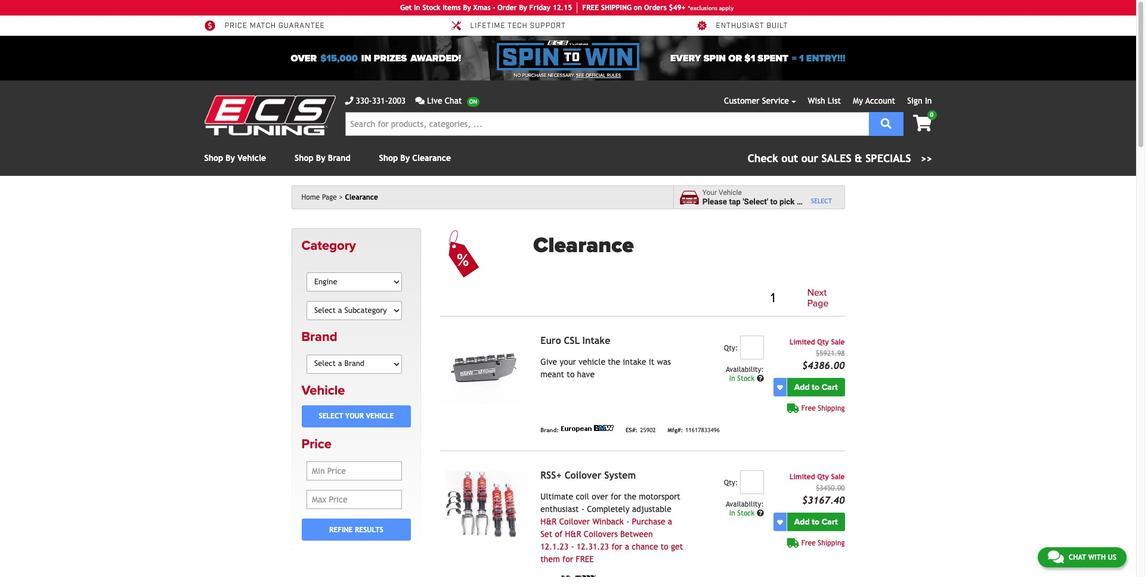 Task type: describe. For each thing, give the bounding box(es) containing it.
add to cart for $3167.40
[[794, 517, 838, 527]]

pick
[[780, 197, 795, 206]]

tech
[[508, 22, 528, 31]]

winback
[[592, 517, 624, 527]]

your
[[702, 188, 717, 197]]

completely
[[587, 505, 630, 514]]

1 vertical spatial brand
[[302, 329, 337, 345]]

next page
[[807, 287, 829, 309]]

shop by brand link
[[295, 153, 350, 163]]

question circle image for $4386.00
[[757, 375, 764, 382]]

phone image
[[345, 97, 353, 105]]

sale for $4386.00
[[831, 338, 845, 347]]

select your vehicle link
[[302, 406, 411, 428]]

entry!!!
[[806, 52, 845, 64]]

give
[[541, 357, 557, 367]]

rules
[[607, 73, 621, 78]]

home page link
[[302, 193, 343, 202]]

home
[[302, 193, 320, 202]]

free ship ping on orders $49+ *exclusions apply
[[582, 4, 734, 12]]

free shipping over $49 link
[[450, 20, 569, 31]]

ship
[[601, 4, 616, 12]]

lifetime
[[470, 22, 506, 31]]

free shipping for $3167.40
[[801, 539, 845, 548]]

ecs tuning image
[[204, 95, 336, 135]]

adjustable
[[632, 505, 672, 514]]

0 vertical spatial free
[[470, 22, 490, 31]]

please
[[702, 197, 727, 206]]

ultimate coil over for the motorsport enthusiast - completely adjustable h&r coilover winback - purchase a set of h&r coilovers between 12.1.23 - 12.31.23 for a chance to get them for free
[[541, 492, 683, 564]]

2
[[247, 22, 252, 31]]

$4386.00
[[802, 360, 845, 372]]

a inside your vehicle please tap 'select' to pick a vehicle
[[797, 197, 801, 206]]

get
[[671, 542, 683, 552]]

rss+ coilover system link
[[541, 470, 636, 481]]

items
[[443, 4, 461, 12]]

to down $3167.40 on the bottom right
[[812, 517, 820, 527]]

free inside ultimate coil over for the motorsport enthusiast - completely adjustable h&r coilover winback - purchase a set of h&r coilovers between 12.1.23 - 12.31.23 for a chance to get them for free
[[576, 555, 594, 564]]

12.15
[[553, 4, 572, 12]]

limited for $3167.40
[[790, 473, 815, 481]]

shopping cart image
[[913, 115, 932, 132]]

every spin or $1 spent = 1 entry!!!
[[670, 52, 845, 64]]

intake
[[582, 335, 610, 347]]

chat with us link
[[1038, 548, 1127, 568]]

shop by vehicle link
[[204, 153, 266, 163]]

$3450.00
[[816, 484, 845, 493]]

by left xmas
[[463, 4, 471, 12]]

1 link
[[764, 289, 782, 308]]

es#4430806 - 32132-2 - rss+ coilover system - ultimate coil over for the motorsport enthusiast - completely adjustable - h&r - audi image
[[440, 471, 531, 539]]

price match guarantee link
[[204, 20, 325, 31]]

cart for $3167.40
[[822, 517, 838, 527]]

orders
[[644, 4, 667, 12]]

mfg#: 11617833496
[[668, 427, 720, 434]]

0 vertical spatial coilover
[[565, 470, 602, 481]]

add to cart for $4386.00
[[794, 382, 838, 393]]

euro csl intake
[[541, 335, 610, 347]]

list
[[828, 96, 841, 106]]

&
[[855, 152, 862, 165]]

my account link
[[853, 96, 895, 106]]

0 horizontal spatial a
[[625, 542, 629, 552]]

- down coil
[[581, 505, 585, 514]]

to inside your vehicle please tap 'select' to pick a vehicle
[[770, 197, 778, 206]]

paginated product list navigation navigation
[[533, 286, 845, 311]]

to down "$4386.00"
[[812, 382, 820, 393]]

availability: for $3167.40
[[726, 501, 764, 509]]

was
[[657, 357, 671, 367]]

parts
[[288, 22, 313, 31]]

sale for $3167.40
[[831, 473, 845, 481]]

1 horizontal spatial a
[[668, 517, 672, 527]]

to inside ultimate coil over for the motorsport enthusiast - completely adjustable h&r coilover winback - purchase a set of h&r coilovers between 12.1.23 - 12.31.23 for a chance to get them for free
[[661, 542, 668, 552]]

my account
[[853, 96, 895, 106]]

sign
[[907, 96, 923, 106]]

refine
[[329, 526, 353, 534]]

add for $3167.40
[[794, 517, 810, 527]]

rss+ coilover system
[[541, 470, 636, 481]]

lifetime tech support
[[470, 22, 566, 31]]

vehicle inside your vehicle please tap 'select' to pick a vehicle
[[803, 197, 829, 206]]

home page
[[302, 193, 337, 202]]

1 inside "link"
[[771, 290, 775, 306]]

over $15,000 in prizes
[[291, 52, 407, 64]]

shipping 7 days/week link
[[696, 20, 807, 31]]

shop by clearance link
[[379, 153, 451, 163]]

0 vertical spatial free
[[582, 4, 599, 12]]

*exclusions apply link
[[688, 3, 734, 12]]

days/week
[[762, 22, 807, 31]]

support
[[530, 22, 566, 31]]

select for select your vehicle
[[319, 412, 343, 421]]

ping
[[616, 4, 632, 12]]

1 vertical spatial clearance
[[345, 193, 378, 202]]

.
[[621, 73, 622, 78]]

your vehicle please tap 'select' to pick a vehicle
[[702, 188, 829, 206]]

purchase
[[522, 73, 547, 78]]

limited qty sale $5921.98 $4386.00
[[790, 338, 845, 372]]

coilovers
[[584, 530, 618, 539]]

service
[[762, 96, 789, 106]]

category
[[302, 238, 356, 253]]

customer
[[724, 96, 760, 106]]

euro
[[541, 335, 561, 347]]

0 vertical spatial for
[[611, 492, 622, 502]]

your for select
[[345, 412, 364, 421]]

the inside ultimate coil over for the motorsport enthusiast - completely adjustable h&r coilover winback - purchase a set of h&r coilovers between 12.1.23 - 12.31.23 for a chance to get them for free
[[624, 492, 636, 502]]

chance
[[632, 542, 658, 552]]

get
[[400, 4, 412, 12]]

add for $4386.00
[[794, 382, 810, 393]]

sales & specials
[[822, 152, 911, 165]]

0
[[930, 112, 934, 118]]

sign in link
[[907, 96, 932, 106]]

qty: for $3167.40
[[724, 479, 738, 487]]

es#25902 - 11617833496 - euro csl intake - give your vehicle the intake it was meant to have - genuine european bmw - bmw image
[[440, 336, 531, 404]]

of
[[555, 530, 563, 539]]

give your vehicle the intake it was meant to have
[[541, 357, 671, 379]]

0 vertical spatial stock
[[422, 4, 441, 12]]

xmas
[[473, 4, 491, 12]]

1 vertical spatial chat
[[1069, 554, 1086, 562]]

it
[[649, 357, 654, 367]]

comments image
[[415, 97, 425, 105]]

shop by vehicle
[[204, 153, 266, 163]]

=
[[792, 52, 797, 64]]

wish list
[[808, 96, 841, 106]]

11617833496
[[685, 427, 720, 434]]

sales & specials link
[[748, 150, 932, 166]]

free for rss+ coilover system
[[801, 539, 816, 548]]

the inside give your vehicle the intake it was meant to have
[[608, 357, 620, 367]]

add to cart button for $4386.00
[[787, 378, 845, 397]]

set
[[541, 530, 552, 539]]

stock for rss+ coilover system
[[737, 509, 755, 518]]

in stock for $3167.40
[[729, 509, 757, 518]]

$15,000
[[320, 52, 358, 64]]

over for $49
[[531, 22, 552, 31]]



Task type: locate. For each thing, give the bounding box(es) containing it.
0 horizontal spatial 1
[[771, 290, 775, 306]]

1 vertical spatial availability:
[[726, 501, 764, 509]]

1 sale from the top
[[831, 338, 845, 347]]

0 vertical spatial page
[[322, 193, 337, 202]]

1 horizontal spatial chat
[[1069, 554, 1086, 562]]

page inside paginated product list navigation navigation
[[807, 297, 829, 309]]

1 question circle image from the top
[[757, 375, 764, 382]]

1 limited from the top
[[790, 338, 815, 347]]

1 qty: from the top
[[724, 344, 738, 353]]

0 horizontal spatial the
[[608, 357, 620, 367]]

1 qty from the top
[[817, 338, 829, 347]]

shop for shop by clearance
[[379, 153, 398, 163]]

coil
[[576, 492, 589, 502]]

for down coilovers
[[612, 542, 622, 552]]

0 link
[[904, 110, 937, 133]]

1 vertical spatial for
[[612, 542, 622, 552]]

0 vertical spatial limited
[[790, 338, 815, 347]]

customer service
[[724, 96, 789, 106]]

over up completely
[[592, 492, 608, 502]]

add down $3167.40 on the bottom right
[[794, 517, 810, 527]]

h&r up set
[[541, 517, 557, 527]]

2 vertical spatial clearance
[[533, 233, 634, 258]]

2 cart from the top
[[822, 517, 838, 527]]

add to wish list image for $3167.40
[[777, 519, 783, 525]]

purchase
[[632, 517, 665, 527]]

0 horizontal spatial vehicle
[[579, 357, 605, 367]]

by
[[463, 4, 471, 12], [519, 4, 527, 12], [226, 153, 235, 163], [316, 153, 325, 163], [400, 153, 410, 163]]

1 horizontal spatial your
[[560, 357, 576, 367]]

intake
[[623, 357, 646, 367]]

330-331-2003 link
[[345, 95, 406, 107]]

qty for $3167.40
[[817, 473, 829, 481]]

select right the pick
[[811, 197, 832, 205]]

your inside give your vehicle the intake it was meant to have
[[560, 357, 576, 367]]

Search text field
[[345, 112, 869, 136]]

qty up $5921.98
[[817, 338, 829, 347]]

1 vertical spatial page
[[807, 297, 829, 309]]

for right them
[[562, 555, 573, 564]]

free shipping for $4386.00
[[801, 405, 845, 413]]

2 add from the top
[[794, 517, 810, 527]]

mfg#:
[[668, 427, 683, 434]]

1 horizontal spatial the
[[624, 492, 636, 502]]

0 horizontal spatial over
[[531, 22, 552, 31]]

2 vertical spatial free
[[801, 539, 816, 548]]

shop by clearance
[[379, 153, 451, 163]]

0 vertical spatial qty
[[817, 338, 829, 347]]

select inside the select your vehicle link
[[319, 412, 343, 421]]

2 vertical spatial stock
[[737, 509, 755, 518]]

by up home page link
[[316, 153, 325, 163]]

chat right live
[[445, 96, 462, 106]]

1 vertical spatial in stock
[[729, 509, 757, 518]]

1 availability: from the top
[[726, 366, 764, 374]]

12.31.23
[[577, 542, 609, 552]]

free down xmas
[[470, 22, 490, 31]]

shipping
[[716, 22, 753, 31], [818, 405, 845, 413], [818, 539, 845, 548]]

0 vertical spatial add to cart
[[794, 382, 838, 393]]

price for price
[[302, 437, 332, 452]]

page for home
[[322, 193, 337, 202]]

1 vertical spatial sale
[[831, 473, 845, 481]]

0 vertical spatial qty:
[[724, 344, 738, 353]]

add to cart button down $3167.40 on the bottom right
[[787, 513, 845, 532]]

0 vertical spatial free shipping
[[801, 405, 845, 413]]

price for price match guarantee
[[225, 22, 247, 31]]

free down "$4386.00"
[[801, 405, 816, 413]]

availability: for $4386.00
[[726, 366, 764, 374]]

1 vertical spatial limited
[[790, 473, 815, 481]]

tap
[[729, 197, 741, 206]]

2003
[[388, 96, 406, 106]]

sale up $5921.98
[[831, 338, 845, 347]]

free down $3167.40 on the bottom right
[[801, 539, 816, 548]]

ecs tuning 'spin to win' contest logo image
[[497, 41, 639, 70]]

1 vertical spatial add to cart
[[794, 517, 838, 527]]

coilover inside ultimate coil over for the motorsport enthusiast - completely adjustable h&r coilover winback - purchase a set of h&r coilovers between 12.1.23 - 12.31.23 for a chance to get them for free
[[559, 517, 590, 527]]

price match guarantee
[[225, 22, 325, 31]]

2 limited from the top
[[790, 473, 815, 481]]

free left ship
[[582, 4, 599, 12]]

- up between
[[626, 517, 629, 527]]

2 sale from the top
[[831, 473, 845, 481]]

cart down "$4386.00"
[[822, 382, 838, 393]]

0 vertical spatial price
[[225, 22, 247, 31]]

add to wish list image
[[777, 385, 783, 390], [777, 519, 783, 525]]

system
[[604, 470, 636, 481]]

0 horizontal spatial your
[[345, 412, 364, 421]]

page for next
[[807, 297, 829, 309]]

1 vertical spatial qty:
[[724, 479, 738, 487]]

cart down $3167.40 on the bottom right
[[822, 517, 838, 527]]

limited
[[790, 338, 815, 347], [790, 473, 815, 481]]

coilover up coil
[[565, 470, 602, 481]]

add to wish list image for $4386.00
[[777, 385, 783, 390]]

2 vertical spatial shipping
[[818, 539, 845, 548]]

coilover down enthusiast
[[559, 517, 590, 527]]

- right xmas
[[493, 4, 495, 12]]

to left have
[[567, 370, 575, 379]]

qty inside limited qty sale $5921.98 $4386.00
[[817, 338, 829, 347]]

see
[[576, 73, 584, 78]]

2 free shipping from the top
[[801, 539, 845, 548]]

1 shop from the left
[[204, 153, 223, 163]]

$3167.40
[[802, 495, 845, 506]]

1 vertical spatial stock
[[737, 375, 755, 383]]

*exclusions
[[688, 4, 717, 11]]

limited for $4386.00
[[790, 338, 815, 347]]

1 right =
[[799, 52, 804, 64]]

lifetime tech support link
[[450, 20, 566, 31]]

free
[[582, 4, 599, 12], [576, 555, 594, 564]]

limited qty sale $3450.00 $3167.40
[[790, 473, 845, 506]]

free for euro csl intake
[[801, 405, 816, 413]]

2 vertical spatial for
[[562, 555, 573, 564]]

genuine european bmw - corporate logo image
[[561, 425, 614, 433]]

over inside over 2 million parts link
[[225, 22, 245, 31]]

0 horizontal spatial clearance
[[345, 193, 378, 202]]

2 qty: from the top
[[724, 479, 738, 487]]

0 vertical spatial add to wish list image
[[777, 385, 783, 390]]

0 vertical spatial select
[[811, 197, 832, 205]]

to left get
[[661, 542, 668, 552]]

1 vertical spatial a
[[668, 517, 672, 527]]

1 horizontal spatial page
[[807, 297, 829, 309]]

$49
[[554, 22, 569, 31]]

question circle image for $3167.40
[[757, 510, 764, 517]]

0 horizontal spatial page
[[322, 193, 337, 202]]

wish
[[808, 96, 825, 106]]

limited inside limited qty sale $5921.98 $4386.00
[[790, 338, 815, 347]]

your up 'min price' 'number field'
[[345, 412, 364, 421]]

over down friday
[[531, 22, 552, 31]]

euro csl intake link
[[541, 335, 610, 347]]

stock for euro csl intake
[[737, 375, 755, 383]]

1 left next
[[771, 290, 775, 306]]

qty for $4386.00
[[817, 338, 829, 347]]

by for shop by brand
[[316, 153, 325, 163]]

1 horizontal spatial vehicle
[[803, 197, 829, 206]]

price left match
[[225, 22, 247, 31]]

question circle image
[[757, 375, 764, 382], [757, 510, 764, 517]]

0 vertical spatial your
[[560, 357, 576, 367]]

over for over $15,000 in prizes
[[291, 52, 317, 64]]

None number field
[[740, 336, 764, 360], [740, 471, 764, 495], [740, 336, 764, 360], [740, 471, 764, 495]]

0 vertical spatial vehicle
[[803, 197, 829, 206]]

0 horizontal spatial h&r
[[541, 517, 557, 527]]

to inside give your vehicle the intake it was meant to have
[[567, 370, 575, 379]]

get in stock items by xmas - order by friday 12.15
[[400, 4, 572, 12]]

0 horizontal spatial over
[[225, 22, 245, 31]]

csl
[[564, 335, 580, 347]]

prizes
[[374, 52, 407, 64]]

over for for
[[592, 492, 608, 502]]

over
[[225, 22, 245, 31], [291, 52, 317, 64]]

select link
[[811, 197, 832, 205]]

add to cart button
[[787, 378, 845, 397], [787, 513, 845, 532]]

vehicle right the pick
[[803, 197, 829, 206]]

meant
[[541, 370, 564, 379]]

stock
[[422, 4, 441, 12], [737, 375, 755, 383], [737, 509, 755, 518]]

330-331-2003
[[356, 96, 406, 106]]

1 vertical spatial add to wish list image
[[777, 519, 783, 525]]

sale up $3450.00
[[831, 473, 845, 481]]

1 horizontal spatial price
[[302, 437, 332, 452]]

vehicle inside give your vehicle the intake it was meant to have
[[579, 357, 605, 367]]

- right 12.1.23 at bottom
[[571, 542, 574, 552]]

shipping down apply
[[716, 22, 753, 31]]

a down between
[[625, 542, 629, 552]]

by down 2003
[[400, 153, 410, 163]]

select up 'min price' 'number field'
[[319, 412, 343, 421]]

no purchase necessary. see official rules .
[[514, 73, 622, 78]]

add down "$4386.00"
[[794, 382, 810, 393]]

price up 'min price' 'number field'
[[302, 437, 332, 452]]

0 vertical spatial a
[[797, 197, 801, 206]]

2 add to wish list image from the top
[[777, 519, 783, 525]]

h&r right 'of'
[[565, 530, 581, 539]]

the left intake
[[608, 357, 620, 367]]

shop for shop by vehicle
[[204, 153, 223, 163]]

limited inside the "limited qty sale $3450.00 $3167.40"
[[790, 473, 815, 481]]

search image
[[881, 118, 892, 129]]

1 free shipping from the top
[[801, 405, 845, 413]]

or
[[728, 52, 742, 64]]

0 vertical spatial cart
[[822, 382, 838, 393]]

qty up $3450.00
[[817, 473, 829, 481]]

refine results
[[329, 526, 383, 534]]

spent
[[758, 52, 788, 64]]

1 in stock from the top
[[729, 375, 757, 383]]

0 vertical spatial sale
[[831, 338, 845, 347]]

0 vertical spatial brand
[[328, 153, 350, 163]]

limited up $3167.40 on the bottom right
[[790, 473, 815, 481]]

1 vertical spatial question circle image
[[757, 510, 764, 517]]

1 vertical spatial cart
[[822, 517, 838, 527]]

2 in stock from the top
[[729, 509, 757, 518]]

1 vertical spatial free shipping
[[801, 539, 845, 548]]

1 vertical spatial qty
[[817, 473, 829, 481]]

add to cart down "$4386.00"
[[794, 382, 838, 393]]

2 vertical spatial a
[[625, 542, 629, 552]]

for up completely
[[611, 492, 622, 502]]

vehicle up have
[[579, 357, 605, 367]]

0 horizontal spatial chat
[[445, 96, 462, 106]]

select for 'select' link
[[811, 197, 832, 205]]

on
[[634, 4, 642, 12]]

over inside ultimate coil over for the motorsport enthusiast - completely adjustable h&r coilover winback - purchase a set of h&r coilovers between 12.1.23 - 12.31.23 for a chance to get them for free
[[592, 492, 608, 502]]

a right the pick
[[797, 197, 801, 206]]

your right give at the left
[[560, 357, 576, 367]]

results
[[355, 526, 383, 534]]

$1
[[745, 52, 755, 64]]

1 horizontal spatial over
[[592, 492, 608, 502]]

sale inside limited qty sale $5921.98 $4386.00
[[831, 338, 845, 347]]

0 vertical spatial the
[[608, 357, 620, 367]]

0 vertical spatial 1
[[799, 52, 804, 64]]

0 vertical spatial question circle image
[[757, 375, 764, 382]]

add to cart down $3167.40 on the bottom right
[[794, 517, 838, 527]]

cart for $4386.00
[[822, 382, 838, 393]]

1 vertical spatial vehicle
[[579, 357, 605, 367]]

chat
[[445, 96, 462, 106], [1069, 554, 1086, 562]]

1 add to wish list image from the top
[[777, 385, 783, 390]]

page right 1 "link"
[[807, 297, 829, 309]]

0 vertical spatial over
[[531, 22, 552, 31]]

brand
[[328, 153, 350, 163], [302, 329, 337, 345]]

the down 'system'
[[624, 492, 636, 502]]

0 vertical spatial add to cart button
[[787, 378, 845, 397]]

1 vertical spatial over
[[592, 492, 608, 502]]

over for over 2 million parts
[[225, 22, 245, 31]]

h&r - corporate logo image
[[561, 576, 596, 577]]

live chat link
[[415, 95, 479, 107]]

0 vertical spatial availability:
[[726, 366, 764, 374]]

live chat
[[427, 96, 462, 106]]

comments image
[[1048, 550, 1064, 564]]

shipping for $3167.40
[[818, 539, 845, 548]]

25902
[[640, 427, 656, 434]]

1 add to cart button from the top
[[787, 378, 845, 397]]

1 horizontal spatial over
[[291, 52, 317, 64]]

1 horizontal spatial shop
[[295, 153, 314, 163]]

1 vertical spatial add
[[794, 517, 810, 527]]

1 vertical spatial 1
[[771, 290, 775, 306]]

a right purchase
[[668, 517, 672, 527]]

1 add from the top
[[794, 382, 810, 393]]

free down "12.31.23"
[[576, 555, 594, 564]]

2 horizontal spatial clearance
[[533, 233, 634, 258]]

shipping for $4386.00
[[818, 405, 845, 413]]

by for shop by clearance
[[400, 153, 410, 163]]

1 vertical spatial free
[[576, 555, 594, 564]]

1 horizontal spatial h&r
[[565, 530, 581, 539]]

qty: for $4386.00
[[724, 344, 738, 353]]

add to cart button down "$4386.00"
[[787, 378, 845, 397]]

1 vertical spatial over
[[291, 52, 317, 64]]

1 horizontal spatial select
[[811, 197, 832, 205]]

chat left "with"
[[1069, 554, 1086, 562]]

0 vertical spatial in stock
[[729, 375, 757, 383]]

1 vertical spatial select
[[319, 412, 343, 421]]

select
[[811, 197, 832, 205], [319, 412, 343, 421]]

'select'
[[743, 197, 768, 206]]

your for give
[[560, 357, 576, 367]]

1 horizontal spatial clearance
[[412, 153, 451, 163]]

0 vertical spatial clearance
[[412, 153, 451, 163]]

rss+
[[541, 470, 562, 481]]

refine results link
[[302, 519, 411, 541]]

to left the pick
[[770, 197, 778, 206]]

Min Price number field
[[307, 462, 402, 481]]

by right order
[[519, 4, 527, 12]]

for
[[611, 492, 622, 502], [612, 542, 622, 552], [562, 555, 573, 564]]

qty
[[817, 338, 829, 347], [817, 473, 829, 481]]

in stock for $4386.00
[[729, 375, 757, 383]]

shipping
[[492, 22, 529, 31]]

-
[[493, 4, 495, 12], [581, 505, 585, 514], [626, 517, 629, 527], [571, 542, 574, 552]]

sale inside the "limited qty sale $3450.00 $3167.40"
[[831, 473, 845, 481]]

7
[[755, 22, 760, 31]]

limited up "$4386.00"
[[790, 338, 815, 347]]

vehicle inside your vehicle please tap 'select' to pick a vehicle
[[719, 188, 742, 197]]

page right home
[[322, 193, 337, 202]]

qty inside the "limited qty sale $3450.00 $3167.40"
[[817, 473, 829, 481]]

Max Price number field
[[307, 490, 402, 509]]

shop for shop by brand
[[295, 153, 314, 163]]

1 cart from the top
[[822, 382, 838, 393]]

friday
[[529, 4, 551, 12]]

0 horizontal spatial shop
[[204, 153, 223, 163]]

enthusiast
[[541, 505, 579, 514]]

vehicle
[[803, 197, 829, 206], [579, 357, 605, 367]]

1 add to cart from the top
[[794, 382, 838, 393]]

2 question circle image from the top
[[757, 510, 764, 517]]

by for shop by vehicle
[[226, 153, 235, 163]]

sign in
[[907, 96, 932, 106]]

3 shop from the left
[[379, 153, 398, 163]]

2 availability: from the top
[[726, 501, 764, 509]]

order
[[498, 4, 517, 12]]

1 horizontal spatial 1
[[799, 52, 804, 64]]

2 add to cart button from the top
[[787, 513, 845, 532]]

2 horizontal spatial a
[[797, 197, 801, 206]]

vehicle
[[238, 153, 266, 163], [719, 188, 742, 197], [302, 383, 345, 398], [366, 412, 394, 421]]

free shipping down "$4386.00"
[[801, 405, 845, 413]]

1 vertical spatial coilover
[[559, 517, 590, 527]]

enthusiast built link
[[696, 20, 788, 31]]

1 vertical spatial shipping
[[818, 405, 845, 413]]

1 vertical spatial the
[[624, 492, 636, 502]]

2 shop from the left
[[295, 153, 314, 163]]

2 add to cart from the top
[[794, 517, 838, 527]]

brand:
[[541, 427, 559, 434]]

0 vertical spatial chat
[[445, 96, 462, 106]]

with
[[1088, 554, 1106, 562]]

sale
[[831, 338, 845, 347], [831, 473, 845, 481]]

2 qty from the top
[[817, 473, 829, 481]]

0 vertical spatial shipping
[[716, 22, 753, 31]]

0 vertical spatial add
[[794, 382, 810, 393]]

shipping down $3167.40 on the bottom right
[[818, 539, 845, 548]]

by down ecs tuning image
[[226, 153, 235, 163]]

shipping down "$4386.00"
[[818, 405, 845, 413]]

next
[[807, 287, 827, 299]]

free shipping down $3167.40 on the bottom right
[[801, 539, 845, 548]]

them
[[541, 555, 560, 564]]

over left 2
[[225, 22, 245, 31]]

2 horizontal spatial shop
[[379, 153, 398, 163]]

12.1.23
[[541, 542, 569, 552]]

add to cart button for $3167.40
[[787, 513, 845, 532]]

1 vertical spatial add to cart button
[[787, 513, 845, 532]]

chat with us
[[1069, 554, 1117, 562]]

1 vertical spatial h&r
[[565, 530, 581, 539]]

1 vertical spatial your
[[345, 412, 364, 421]]

us
[[1108, 554, 1117, 562]]

see official rules link
[[576, 72, 621, 79]]

0 horizontal spatial select
[[319, 412, 343, 421]]

over 2 million parts link
[[204, 20, 313, 31]]

0 vertical spatial h&r
[[541, 517, 557, 527]]

0 horizontal spatial price
[[225, 22, 247, 31]]

1
[[799, 52, 804, 64], [771, 290, 775, 306]]

over down "guarantee"
[[291, 52, 317, 64]]



Task type: vqa. For each thing, say whether or not it's contained in the screenshot.
bottom the Free
yes



